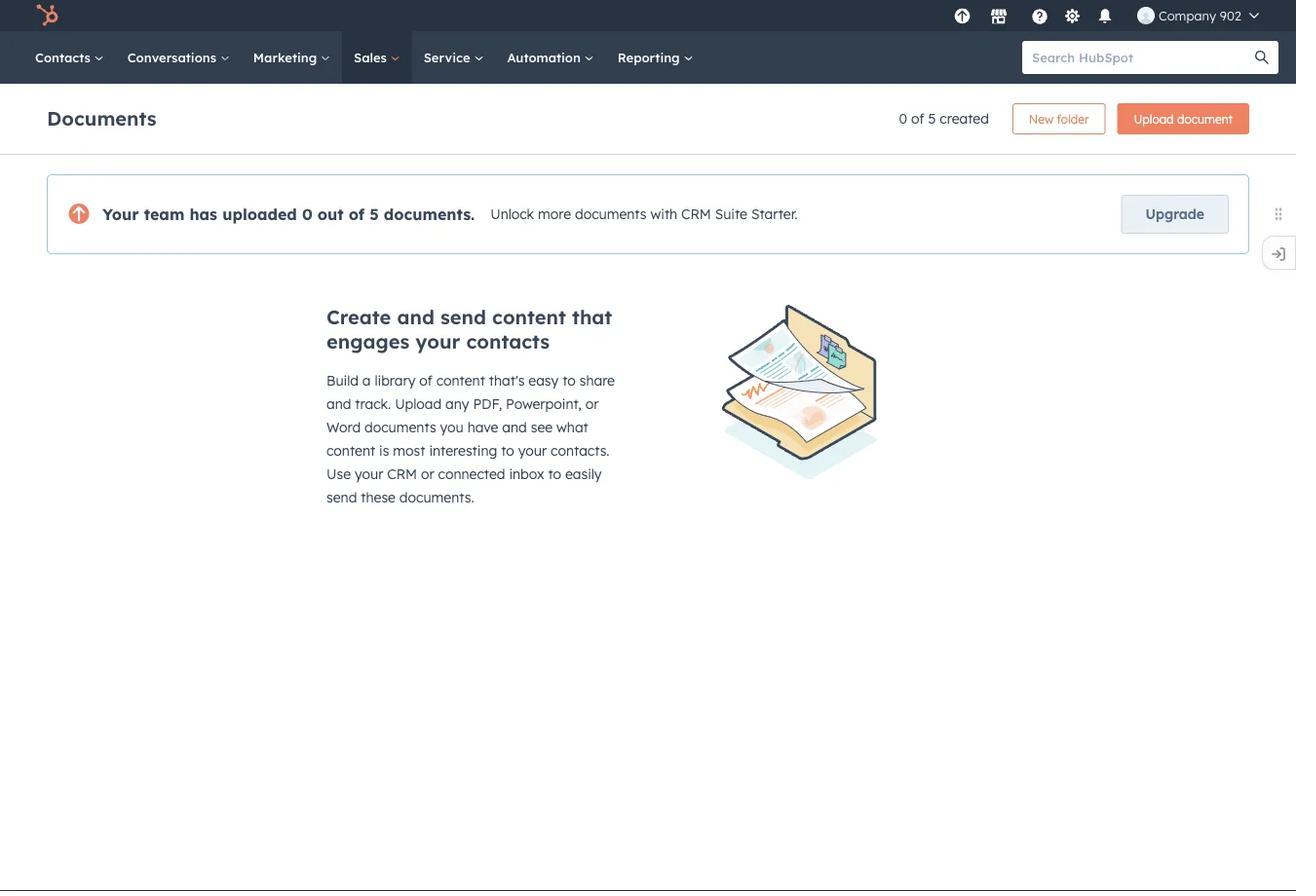Task type: describe. For each thing, give the bounding box(es) containing it.
have
[[468, 419, 499, 436]]

see
[[531, 419, 553, 436]]

track.
[[355, 396, 391, 413]]

search image
[[1256, 51, 1269, 64]]

0 vertical spatial documents
[[575, 206, 647, 223]]

inbox
[[509, 466, 544, 483]]

powerpoint,
[[506, 396, 582, 413]]

documents inside the build a library of content that's easy to share and track. upload any pdf, powerpoint, or word documents you have and see what content is most interesting to your contacts. use your crm or connected inbox to easily send these documents.
[[365, 419, 436, 436]]

of inside documents banner
[[912, 110, 925, 127]]

out
[[318, 205, 344, 224]]

5 inside documents banner
[[929, 110, 936, 127]]

hubspot link
[[23, 4, 73, 27]]

new folder button
[[1013, 103, 1106, 135]]

0 horizontal spatial content
[[327, 443, 375, 460]]

team
[[144, 205, 185, 224]]

contacts link
[[23, 31, 116, 84]]

hubspot image
[[35, 4, 58, 27]]

your team has uploaded 0 out of 5 documents.
[[102, 205, 475, 224]]

new
[[1029, 112, 1054, 126]]

created
[[940, 110, 989, 127]]

documents banner
[[47, 97, 1250, 135]]

pdf,
[[473, 396, 502, 413]]

build a library of content that's easy to share and track. upload any pdf, powerpoint, or word documents you have and see what content is most interesting to your contacts. use your crm or connected inbox to easily send these documents.
[[327, 372, 615, 506]]

0 horizontal spatial to
[[501, 443, 515, 460]]

unlock
[[491, 206, 534, 223]]

documents
[[47, 106, 157, 130]]

marketing
[[253, 49, 321, 65]]

2 horizontal spatial and
[[502, 419, 527, 436]]

1 vertical spatial 5
[[370, 205, 379, 224]]

service link
[[412, 31, 496, 84]]

0 horizontal spatial your
[[355, 466, 383, 483]]

company 902
[[1159, 7, 1242, 23]]

search button
[[1246, 41, 1279, 74]]

1 vertical spatial your
[[518, 443, 547, 460]]

upload inside the build a library of content that's easy to share and track. upload any pdf, powerpoint, or word documents you have and see what content is most interesting to your contacts. use your crm or connected inbox to easily send these documents.
[[395, 396, 442, 413]]

share
[[580, 372, 615, 389]]

company
[[1159, 7, 1217, 23]]

uploaded
[[222, 205, 297, 224]]

company 902 menu
[[948, 0, 1273, 31]]

2 vertical spatial to
[[548, 466, 562, 483]]

any
[[446, 396, 469, 413]]

reporting
[[618, 49, 684, 65]]

of inside the build a library of content that's easy to share and track. upload any pdf, powerpoint, or word documents you have and see what content is most interesting to your contacts. use your crm or connected inbox to easily send these documents.
[[419, 372, 433, 389]]

create and send content that engages your contacts
[[327, 305, 612, 354]]

content inside create and send content that engages your contacts
[[492, 305, 566, 329]]

marketplaces button
[[979, 0, 1020, 31]]

contacts
[[466, 329, 550, 354]]

contacts.
[[551, 443, 610, 460]]

0 horizontal spatial and
[[327, 396, 351, 413]]

engages
[[327, 329, 410, 354]]

upgrade image
[[954, 8, 971, 26]]

marketplaces image
[[990, 9, 1008, 26]]

conversations link
[[116, 31, 242, 84]]

is
[[379, 443, 389, 460]]

0 horizontal spatial or
[[421, 466, 434, 483]]

crm inside the build a library of content that's easy to share and track. upload any pdf, powerpoint, or word documents you have and see what content is most interesting to your contacts. use your crm or connected inbox to easily send these documents.
[[387, 466, 417, 483]]

use
[[327, 466, 351, 483]]

service
[[424, 49, 474, 65]]

upload inside 'button'
[[1134, 112, 1174, 126]]



Task type: locate. For each thing, give the bounding box(es) containing it.
upgrade link
[[950, 5, 975, 26], [1122, 195, 1229, 234]]

easily
[[565, 466, 602, 483]]

marketing link
[[242, 31, 342, 84]]

to up inbox on the left of page
[[501, 443, 515, 460]]

send
[[441, 305, 486, 329], [327, 489, 357, 506]]

content left that
[[492, 305, 566, 329]]

1 horizontal spatial content
[[436, 372, 485, 389]]

and
[[397, 305, 435, 329], [327, 396, 351, 413], [502, 419, 527, 436]]

902
[[1220, 7, 1242, 23]]

1 vertical spatial send
[[327, 489, 357, 506]]

a
[[362, 372, 371, 389]]

1 horizontal spatial upgrade link
[[1122, 195, 1229, 234]]

0 horizontal spatial upload
[[395, 396, 442, 413]]

that's
[[489, 372, 525, 389]]

1 horizontal spatial to
[[548, 466, 562, 483]]

your up any
[[416, 329, 460, 354]]

upload document
[[1134, 112, 1233, 126]]

has
[[189, 205, 217, 224]]

2 horizontal spatial to
[[563, 372, 576, 389]]

build
[[327, 372, 359, 389]]

upload down library
[[395, 396, 442, 413]]

with
[[651, 206, 678, 223]]

0 horizontal spatial crm
[[387, 466, 417, 483]]

these
[[361, 489, 396, 506]]

0 vertical spatial documents.
[[384, 205, 475, 224]]

to right easy
[[563, 372, 576, 389]]

of right out
[[349, 205, 365, 224]]

0 vertical spatial 0
[[899, 110, 908, 127]]

your inside create and send content that engages your contacts
[[416, 329, 460, 354]]

0 vertical spatial content
[[492, 305, 566, 329]]

2 vertical spatial and
[[502, 419, 527, 436]]

0 horizontal spatial upgrade link
[[950, 5, 975, 26]]

1 vertical spatial crm
[[387, 466, 417, 483]]

0 vertical spatial your
[[416, 329, 460, 354]]

Search HubSpot search field
[[1023, 41, 1261, 74]]

upgrade link down upload document
[[1122, 195, 1229, 234]]

2 horizontal spatial your
[[518, 443, 547, 460]]

send inside the build a library of content that's easy to share and track. upload any pdf, powerpoint, or word documents you have and see what content is most interesting to your contacts. use your crm or connected inbox to easily send these documents.
[[327, 489, 357, 506]]

0 of 5 created
[[899, 110, 989, 127]]

easy
[[529, 372, 559, 389]]

1 vertical spatial or
[[421, 466, 434, 483]]

1 horizontal spatial upload
[[1134, 112, 1174, 126]]

more
[[538, 206, 571, 223]]

notifications button
[[1089, 0, 1122, 31]]

suite
[[715, 206, 748, 223]]

and left see
[[502, 419, 527, 436]]

content up any
[[436, 372, 485, 389]]

contacts
[[35, 49, 94, 65]]

0 inside documents banner
[[899, 110, 908, 127]]

1 horizontal spatial of
[[419, 372, 433, 389]]

1 vertical spatial of
[[349, 205, 365, 224]]

1 vertical spatial and
[[327, 396, 351, 413]]

mateo roberts image
[[1138, 7, 1155, 24]]

documents left with
[[575, 206, 647, 223]]

1 horizontal spatial documents
[[575, 206, 647, 223]]

help image
[[1031, 9, 1049, 26]]

word
[[327, 419, 361, 436]]

settings link
[[1061, 5, 1085, 26]]

or
[[586, 396, 599, 413], [421, 466, 434, 483]]

0 left created
[[899, 110, 908, 127]]

your up these
[[355, 466, 383, 483]]

documents. down connected
[[400, 489, 474, 506]]

0 horizontal spatial of
[[349, 205, 365, 224]]

automation link
[[496, 31, 606, 84]]

send inside create and send content that engages your contacts
[[441, 305, 486, 329]]

1 vertical spatial documents
[[365, 419, 436, 436]]

to
[[563, 372, 576, 389], [501, 443, 515, 460], [548, 466, 562, 483]]

content down word
[[327, 443, 375, 460]]

crm
[[681, 206, 711, 223], [387, 466, 417, 483]]

0 left out
[[302, 205, 313, 224]]

or down "most"
[[421, 466, 434, 483]]

0 horizontal spatial documents
[[365, 419, 436, 436]]

0 vertical spatial send
[[441, 305, 486, 329]]

of
[[912, 110, 925, 127], [349, 205, 365, 224], [419, 372, 433, 389]]

documents.
[[384, 205, 475, 224], [400, 489, 474, 506]]

0 vertical spatial upgrade link
[[950, 5, 975, 26]]

and right create
[[397, 305, 435, 329]]

conversations
[[127, 49, 220, 65]]

0 vertical spatial 5
[[929, 110, 936, 127]]

you
[[440, 419, 464, 436]]

upgrade link left marketplaces popup button
[[950, 5, 975, 26]]

1 horizontal spatial 0
[[899, 110, 908, 127]]

document
[[1178, 112, 1233, 126]]

your up inbox on the left of page
[[518, 443, 547, 460]]

0 vertical spatial upload
[[1134, 112, 1174, 126]]

unlock more documents with crm suite starter.
[[491, 206, 798, 223]]

5
[[929, 110, 936, 127], [370, 205, 379, 224]]

1 horizontal spatial 5
[[929, 110, 936, 127]]

starter.
[[752, 206, 798, 223]]

interesting
[[429, 443, 497, 460]]

1 horizontal spatial your
[[416, 329, 460, 354]]

0 horizontal spatial send
[[327, 489, 357, 506]]

0 vertical spatial crm
[[681, 206, 711, 223]]

of right library
[[419, 372, 433, 389]]

sales link
[[342, 31, 412, 84]]

and inside create and send content that engages your contacts
[[397, 305, 435, 329]]

content
[[492, 305, 566, 329], [436, 372, 485, 389], [327, 443, 375, 460]]

new folder
[[1029, 112, 1089, 126]]

upload document button
[[1118, 103, 1250, 135]]

2 horizontal spatial content
[[492, 305, 566, 329]]

documents. inside the build a library of content that's easy to share and track. upload any pdf, powerpoint, or word documents you have and see what content is most interesting to your contacts. use your crm or connected inbox to easily send these documents.
[[400, 489, 474, 506]]

1 vertical spatial upload
[[395, 396, 442, 413]]

2 horizontal spatial of
[[912, 110, 925, 127]]

and down build
[[327, 396, 351, 413]]

send up any
[[441, 305, 486, 329]]

help button
[[1023, 0, 1057, 31]]

1 vertical spatial content
[[436, 372, 485, 389]]

your
[[102, 205, 139, 224]]

notifications image
[[1097, 9, 1114, 26]]

your
[[416, 329, 460, 354], [518, 443, 547, 460], [355, 466, 383, 483]]

connected
[[438, 466, 505, 483]]

1 vertical spatial documents.
[[400, 489, 474, 506]]

upgrade link containing upgrade
[[1122, 195, 1229, 234]]

2 vertical spatial of
[[419, 372, 433, 389]]

0 vertical spatial and
[[397, 305, 435, 329]]

settings image
[[1064, 8, 1081, 26]]

1 vertical spatial 0
[[302, 205, 313, 224]]

1 vertical spatial to
[[501, 443, 515, 460]]

company 902 button
[[1126, 0, 1271, 31]]

1 horizontal spatial and
[[397, 305, 435, 329]]

5 left created
[[929, 110, 936, 127]]

automation
[[507, 49, 585, 65]]

upload
[[1134, 112, 1174, 126], [395, 396, 442, 413]]

2 vertical spatial content
[[327, 443, 375, 460]]

of left created
[[912, 110, 925, 127]]

or down share
[[586, 396, 599, 413]]

upload left document
[[1134, 112, 1174, 126]]

create
[[327, 305, 391, 329]]

2 vertical spatial your
[[355, 466, 383, 483]]

1 vertical spatial upgrade link
[[1122, 195, 1229, 234]]

0 vertical spatial or
[[586, 396, 599, 413]]

sales
[[354, 49, 391, 65]]

0
[[899, 110, 908, 127], [302, 205, 313, 224]]

0 horizontal spatial 0
[[302, 205, 313, 224]]

documents up "most"
[[365, 419, 436, 436]]

to right inbox on the left of page
[[548, 466, 562, 483]]

that
[[572, 305, 612, 329]]

1 horizontal spatial crm
[[681, 206, 711, 223]]

0 horizontal spatial 5
[[370, 205, 379, 224]]

library
[[375, 372, 416, 389]]

documents
[[575, 206, 647, 223], [365, 419, 436, 436]]

upgrade link inside company 902 menu
[[950, 5, 975, 26]]

1 horizontal spatial send
[[441, 305, 486, 329]]

5 right out
[[370, 205, 379, 224]]

documents. left unlock at left top
[[384, 205, 475, 224]]

send down the use
[[327, 489, 357, 506]]

folder
[[1057, 112, 1089, 126]]

crm right with
[[681, 206, 711, 223]]

reporting link
[[606, 31, 705, 84]]

0 vertical spatial to
[[563, 372, 576, 389]]

what
[[557, 419, 589, 436]]

crm down "most"
[[387, 466, 417, 483]]

upgrade
[[1146, 206, 1205, 223]]

1 horizontal spatial or
[[586, 396, 599, 413]]

most
[[393, 443, 426, 460]]

0 vertical spatial of
[[912, 110, 925, 127]]



Task type: vqa. For each thing, say whether or not it's contained in the screenshot.
the middle to
yes



